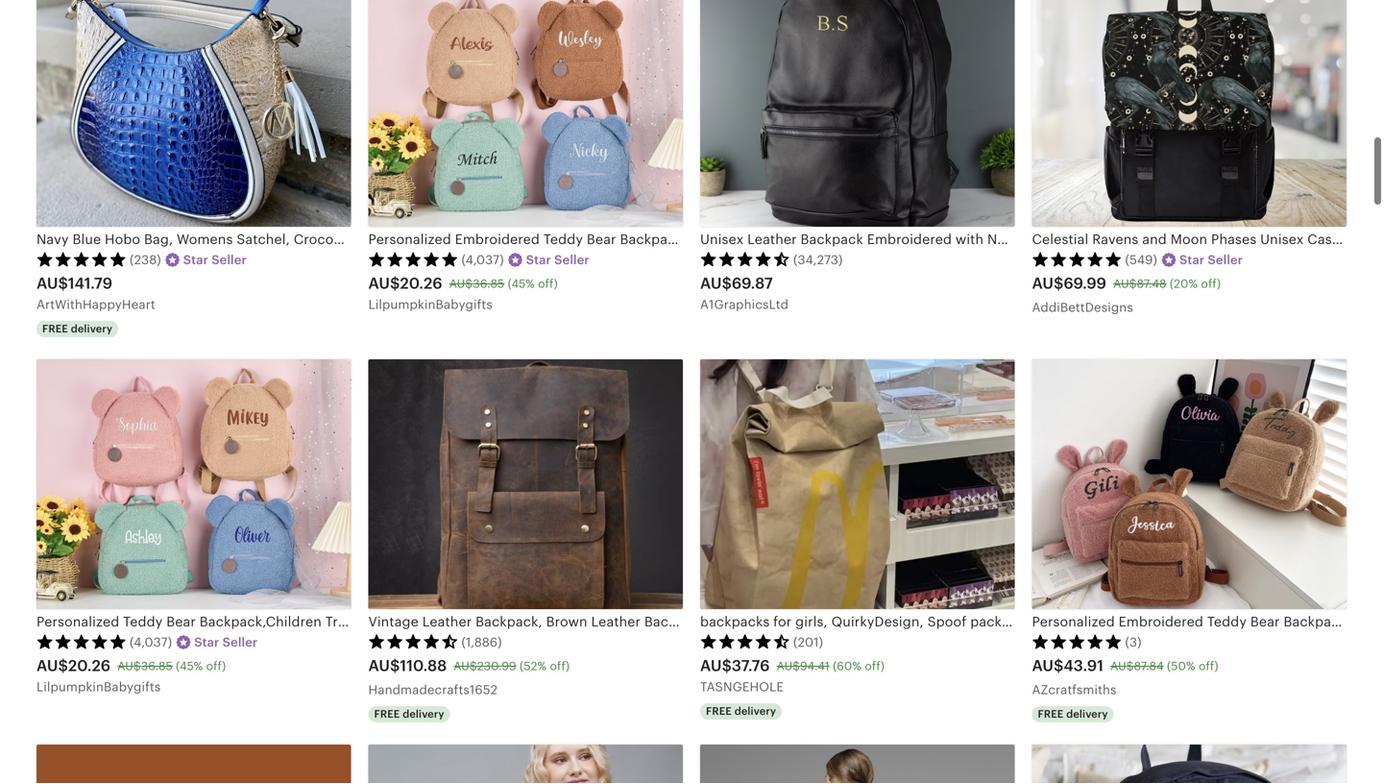 Task type: describe. For each thing, give the bounding box(es) containing it.
child personalised back pack /duffle bag/children gifts/monogrammed school bag/back pack/hospital bag /personalized gift/ overnight backpack image
[[1032, 745, 1347, 783]]

0 horizontal spatial 36.85
[[141, 660, 173, 673]]

seller for navy blue hobo bag, womens satchel, crocodile-embossed satchel, navy blue handbag, mkf navy blue purse, snakeskin vegan leather image 5 out of 5 stars image
[[212, 253, 247, 267]]

87.48
[[1137, 277, 1167, 290]]

au$ 141.79 artwithhappyheart
[[37, 275, 155, 312]]

0 horizontal spatial lilpumpkinbabygifts
[[37, 680, 161, 694]]

4.5 out of 5 stars image for 110.88
[[368, 634, 459, 649]]

star seller for celestial ravens and moon phases unisex casual shoulder backpack, crescent moons and crows whimsigoth dark art lover back to school gift image 5 out of 5 stars image
[[1180, 253, 1243, 267]]

navy blue hobo bag, womens satchel, crocodile-embossed satchel, navy blue handbag, mkf navy blue purse, snakeskin vegan leather image
[[37, 0, 351, 227]]

vintage leather backpack, brown leather backpack, rucksack, personalized men leather backpack, hipster backpack gifts for him her image
[[368, 359, 683, 609]]

celestial ravens and moon phases unisex casual shoulder backpack, crescent moons and crows whimsigoth dark art lover back to school gift image
[[1032, 0, 1347, 227]]

au$ 43.91 au$ 87.84 (50% off)
[[1032, 657, 1219, 675]]

(1,886)
[[462, 635, 502, 649]]

seller for 5 out of 5 stars image related to personalized embroidered teddy bear backpack,custom teddy kids backpack monogrammed,toddler backpack with name,preschool backpack,baby gifts image
[[555, 253, 590, 267]]

0 vertical spatial (4,037)
[[462, 253, 504, 267]]

au$ inside au$ 69.87 a1graphicsltd
[[700, 275, 732, 292]]

azcratfsmiths
[[1032, 683, 1117, 697]]

artwithhappyheart
[[37, 297, 155, 312]]

free delivery for 110.88
[[374, 708, 445, 720]]

daily leather backpack bag, personalized leather backpack, travel backpack rucksack ,leather backpack for laptop image
[[37, 745, 351, 783]]

delivery for 110.88
[[403, 708, 445, 720]]

0 horizontal spatial 20.26
[[68, 657, 111, 675]]

off) inside au$ 110.88 au$ 230.99 (52% off)
[[550, 660, 570, 673]]

141.79
[[68, 275, 113, 292]]

(201)
[[794, 635, 823, 649]]

off) inside au$ 37.76 au$ 94.41 (60% off) tasngehole
[[865, 660, 885, 673]]

1 vertical spatial (45%
[[176, 660, 203, 673]]

star for celestial ravens and moon phases unisex casual shoulder backpack, crescent moons and crows whimsigoth dark art lover back to school gift image 5 out of 5 stars image
[[1180, 253, 1205, 267]]

backpacks for girls, quirkydesign, spoof packs, mcdonalds sling bag, mcdonald's school bag, hip-hop design, recycled polyester image
[[700, 359, 1015, 609]]

au$ inside au$ 110.88 au$ 230.99 (52% off)
[[454, 660, 477, 673]]

0 vertical spatial au$ 20.26 au$ 36.85 (45% off) lilpumpkinbabygifts
[[368, 275, 558, 312]]

69.87
[[732, 275, 773, 292]]

au$ inside "au$ 43.91 au$ 87.84 (50% off)"
[[1111, 660, 1134, 673]]

addibettdesigns
[[1032, 300, 1134, 315]]

(50%
[[1167, 660, 1196, 673]]

1 vertical spatial (4,037)
[[130, 635, 172, 649]]

delivery for 37.76
[[735, 705, 777, 717]]

star for navy blue hobo bag, womens satchel, crocodile-embossed satchel, navy blue handbag, mkf navy blue purse, snakeskin vegan leather image 5 out of 5 stars image
[[183, 253, 208, 267]]

free delivery down artwithhappyheart
[[42, 323, 113, 335]]

37.76
[[732, 657, 770, 675]]

au$ 37.76 au$ 94.41 (60% off) tasngehole
[[700, 657, 885, 694]]

au$ inside au$ 69.99 au$ 87.48 (20% off)
[[1114, 277, 1137, 290]]

1 horizontal spatial (45%
[[508, 277, 535, 290]]

110.88
[[400, 657, 447, 675]]

personalized teddy bear backpack,children travel backpack,embroidered toddler backpack with name,monogrammed preschool backpack,baby gifts image
[[37, 359, 351, 609]]



Task type: locate. For each thing, give the bounding box(es) containing it.
36.85
[[473, 277, 505, 290], [141, 660, 173, 673]]

1 horizontal spatial 36.85
[[473, 277, 505, 290]]

free delivery for 37.76
[[706, 705, 777, 717]]

free
[[42, 323, 68, 335], [706, 705, 732, 717], [374, 708, 400, 720], [1038, 708, 1064, 720]]

94.41
[[800, 660, 830, 673]]

1 horizontal spatial (4,037)
[[462, 253, 504, 267]]

free delivery for 43.91
[[1038, 708, 1108, 720]]

1 horizontal spatial au$ 20.26 au$ 36.85 (45% off) lilpumpkinbabygifts
[[368, 275, 558, 312]]

seller for celestial ravens and moon phases unisex casual shoulder backpack, crescent moons and crows whimsigoth dark art lover back to school gift image 5 out of 5 stars image
[[1208, 253, 1243, 267]]

au$ 110.88 au$ 230.99 (52% off)
[[368, 657, 570, 675]]

off) inside "au$ 43.91 au$ 87.84 (50% off)"
[[1199, 660, 1219, 673]]

free down tasngehole at the bottom right of page
[[706, 705, 732, 717]]

230.99
[[477, 660, 517, 673]]

5 out of 5 stars image
[[37, 251, 127, 267], [368, 251, 459, 267], [1032, 251, 1123, 267], [37, 634, 127, 649], [1032, 634, 1123, 649]]

0 vertical spatial lilpumpkinbabygifts
[[368, 297, 493, 312]]

leather tote backpack, laptop backpack, leather backpack, personalized backpack, backpack purse, gift for her image
[[700, 745, 1015, 783]]

au$ 69.87 a1graphicsltd
[[700, 275, 789, 312]]

(4,037)
[[462, 253, 504, 267], [130, 635, 172, 649]]

43.91
[[1064, 657, 1104, 675]]

69.99
[[1064, 275, 1107, 292]]

(45%
[[508, 277, 535, 290], [176, 660, 203, 673]]

delivery down artwithhappyheart
[[71, 323, 113, 335]]

delivery for 43.91
[[1067, 708, 1108, 720]]

delivery down handmadecrafts1652
[[403, 708, 445, 720]]

4.5 out of 5 stars image for 37.76
[[700, 634, 791, 649]]

87.84
[[1134, 660, 1164, 673]]

5 out of 5 stars image for celestial ravens and moon phases unisex casual shoulder backpack, crescent moons and crows whimsigoth dark art lover back to school gift image
[[1032, 251, 1123, 267]]

aki mini canvas backpack, backpack for women, teens gift, birthday gift, travel backpack, weekend backpack, gift for her, anniversary gift image
[[368, 745, 683, 783]]

4.5 out of 5 stars image up 69.87
[[700, 251, 791, 267]]

au$ inside 'au$ 141.79 artwithhappyheart'
[[37, 275, 68, 292]]

personalized embroidered teddy bear backpack,custom teddy kids backpack monogrammed,toddler backpack with name,preschool backpack image
[[1032, 359, 1347, 609]]

free delivery down handmadecrafts1652
[[374, 708, 445, 720]]

0 horizontal spatial (4,037)
[[130, 635, 172, 649]]

4.5 out of 5 stars image up 110.88
[[368, 634, 459, 649]]

0 vertical spatial 20.26
[[400, 275, 443, 292]]

1 vertical spatial 36.85
[[141, 660, 173, 673]]

star for 5 out of 5 stars image related to personalized embroidered teddy bear backpack,custom teddy kids backpack monogrammed,toddler backpack with name,preschool backpack,baby gifts image
[[526, 253, 551, 267]]

star
[[183, 253, 208, 267], [526, 253, 551, 267], [1180, 253, 1205, 267], [194, 635, 219, 649]]

free for 37.76
[[706, 705, 732, 717]]

(20%
[[1170, 277, 1198, 290]]

star seller for 5 out of 5 stars image related to personalized embroidered teddy bear backpack,custom teddy kids backpack monogrammed,toddler backpack with name,preschool backpack,baby gifts image
[[526, 253, 590, 267]]

(238)
[[130, 253, 161, 267]]

5 out of 5 stars image for navy blue hobo bag, womens satchel, crocodile-embossed satchel, navy blue handbag, mkf navy blue purse, snakeskin vegan leather image
[[37, 251, 127, 267]]

seller
[[212, 253, 247, 267], [555, 253, 590, 267], [1208, 253, 1243, 267], [223, 635, 258, 649]]

4.5 out of 5 stars image
[[700, 251, 791, 267], [368, 634, 459, 649], [700, 634, 791, 649]]

4.5 out of 5 stars image up 37.76 at the right bottom of page
[[700, 634, 791, 649]]

au$ 69.99 au$ 87.48 (20% off)
[[1032, 275, 1221, 292]]

1 vertical spatial lilpumpkinbabygifts
[[37, 680, 161, 694]]

lilpumpkinbabygifts
[[368, 297, 493, 312], [37, 680, 161, 694]]

free down artwithhappyheart
[[42, 323, 68, 335]]

off) inside au$ 69.99 au$ 87.48 (20% off)
[[1201, 277, 1221, 290]]

handmadecrafts1652
[[368, 683, 498, 697]]

0 horizontal spatial (45%
[[176, 660, 203, 673]]

a1graphicsltd
[[700, 297, 789, 312]]

(3)
[[1126, 635, 1142, 649]]

0 vertical spatial 36.85
[[473, 277, 505, 290]]

(549)
[[1126, 253, 1158, 267]]

tasngehole
[[700, 680, 784, 694]]

1 vertical spatial 20.26
[[68, 657, 111, 675]]

free for 110.88
[[374, 708, 400, 720]]

delivery down tasngehole at the bottom right of page
[[735, 705, 777, 717]]

au$ 20.26 au$ 36.85 (45% off) lilpumpkinbabygifts
[[368, 275, 558, 312], [37, 657, 226, 694]]

au$
[[37, 275, 68, 292], [368, 275, 400, 292], [700, 275, 732, 292], [1032, 275, 1064, 292], [449, 277, 473, 290], [1114, 277, 1137, 290], [37, 657, 68, 675], [368, 657, 400, 675], [700, 657, 732, 675], [1032, 657, 1064, 675], [117, 660, 141, 673], [454, 660, 477, 673], [777, 660, 800, 673], [1111, 660, 1134, 673]]

1 horizontal spatial 20.26
[[400, 275, 443, 292]]

star seller
[[183, 253, 247, 267], [526, 253, 590, 267], [1180, 253, 1243, 267], [194, 635, 258, 649]]

0 horizontal spatial au$ 20.26 au$ 36.85 (45% off) lilpumpkinbabygifts
[[37, 657, 226, 694]]

(60%
[[833, 660, 862, 673]]

1 horizontal spatial lilpumpkinbabygifts
[[368, 297, 493, 312]]

off)
[[538, 277, 558, 290], [1201, 277, 1221, 290], [206, 660, 226, 673], [550, 660, 570, 673], [865, 660, 885, 673], [1199, 660, 1219, 673]]

1 vertical spatial au$ 20.26 au$ 36.85 (45% off) lilpumpkinbabygifts
[[37, 657, 226, 694]]

delivery
[[71, 323, 113, 335], [735, 705, 777, 717], [403, 708, 445, 720], [1067, 708, 1108, 720]]

(52%
[[520, 660, 547, 673]]

delivery down azcratfsmiths
[[1067, 708, 1108, 720]]

free for 43.91
[[1038, 708, 1064, 720]]

free delivery
[[42, 323, 113, 335], [706, 705, 777, 717], [374, 708, 445, 720], [1038, 708, 1108, 720]]

unisex leather backpack embroidered with name initials work laptop school bag with adjustable straps image
[[700, 0, 1015, 227]]

personalized embroidered teddy bear backpack,custom teddy kids backpack monogrammed,toddler backpack with name,preschool backpack,baby gifts image
[[368, 0, 683, 227]]

free down handmadecrafts1652
[[374, 708, 400, 720]]

(34,273)
[[794, 253, 843, 267]]

5 out of 5 stars image for personalized embroidered teddy bear backpack,custom teddy kids backpack monogrammed,toddler backpack with name,preschool backpack,baby gifts image
[[368, 251, 459, 267]]

free delivery down tasngehole at the bottom right of page
[[706, 705, 777, 717]]

20.26
[[400, 275, 443, 292], [68, 657, 111, 675]]

free delivery down azcratfsmiths
[[1038, 708, 1108, 720]]

0 vertical spatial (45%
[[508, 277, 535, 290]]

free down azcratfsmiths
[[1038, 708, 1064, 720]]

star seller for navy blue hobo bag, womens satchel, crocodile-embossed satchel, navy blue handbag, mkf navy blue purse, snakeskin vegan leather image 5 out of 5 stars image
[[183, 253, 247, 267]]



Task type: vqa. For each thing, say whether or not it's contained in the screenshot.
for inside the 'SPECIAL OFFERS CREATED JUST FOR YOU'
no



